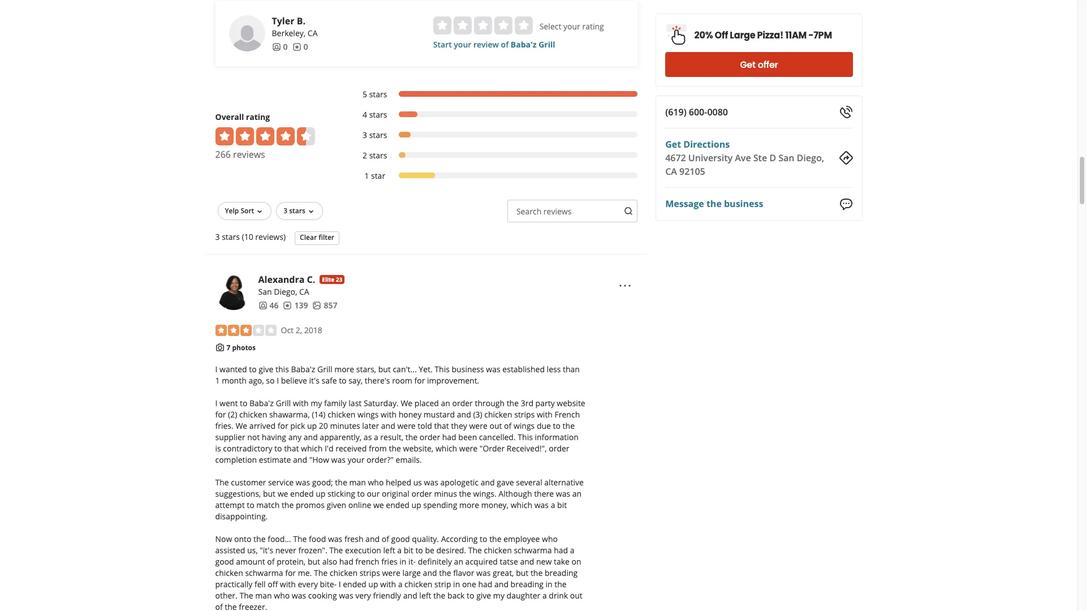 Task type: describe. For each thing, give the bounding box(es) containing it.
wings.
[[473, 489, 497, 499]]

2 horizontal spatial who
[[542, 534, 558, 545]]

a inside i went to baba'z grill with my family last saturday. we placed an order through the 3rd party website for (2) chicken shawarma, (14) chicken wings with honey mustard and (3) chicken strips with french fries. we arrived for pick up 20 minutes later and were told that they were out of wings due to the supplier not having any and apparently, as a result, the order had been cancelled. this information is contradictory to that which i'd received from the website, which were "order received!", order completion estimate and "how was your order?" emails.
[[374, 432, 378, 443]]

review
[[474, 39, 499, 50]]

with right off
[[280, 579, 296, 590]]

minus
[[434, 489, 457, 499]]

the down new
[[531, 568, 543, 579]]

freezer.
[[239, 602, 267, 611]]

to down one
[[467, 590, 475, 601]]

0 horizontal spatial we
[[236, 421, 247, 431]]

2 0 from the left
[[304, 41, 308, 52]]

start your review of baba'z grill
[[433, 39, 555, 50]]

daughter
[[507, 590, 541, 601]]

the left 3rd
[[507, 398, 519, 409]]

stars left (10
[[222, 231, 240, 242]]

message
[[666, 198, 704, 210]]

16 chevron down v2 image
[[307, 207, 316, 216]]

man inside now onto the food... the food was fresh and of good quality. according to the employee who assisted us, "it's never frozen". the execution left a bit to be desired. the chicken schwarma had a good amount of protein, but also had french fries in it- definitely an acquired tatse and new take on chicken schwarma for me. the chicken strips were large and the flavor was great, but the breading practically fell off with every bite- i ended up with a chicken strip in one had and breading in the other. the man who was cooking was very friendly and left the back to give my daughter a drink out of the freezer.
[[255, 590, 272, 601]]

1 vertical spatial that
[[284, 443, 299, 454]]

filter
[[319, 233, 334, 242]]

with down the saturday.
[[381, 409, 397, 420]]

amount
[[236, 556, 265, 567]]

attempt
[[215, 500, 245, 511]]

can't...
[[393, 364, 417, 375]]

but inside "i wanted to give this baba'z grill more stars, but can't... yet. this business was established less than 1 month ago, so i believe it's safe to say, there's room for improvement."
[[378, 364, 391, 375]]

filter reviews by 5 stars rating element
[[351, 89, 638, 100]]

one
[[462, 579, 476, 590]]

my inside i went to baba'z grill with my family last saturday. we placed an order through the 3rd party website for (2) chicken shawarma, (14) chicken wings with honey mustard and (3) chicken strips with french fries. we arrived for pick up 20 minutes later and were told that they were out of wings due to the supplier not having any and apparently, as a result, the order had been cancelled. this information is contradictory to that which i'd received from the website, which were "order received!", order completion estimate and "how was your order?" emails.
[[311, 398, 322, 409]]

the up freezer.
[[240, 590, 253, 601]]

as
[[364, 432, 372, 443]]

and down great, at the left bottom of the page
[[495, 579, 509, 590]]

7pm
[[814, 29, 832, 42]]

were down (3)
[[469, 421, 488, 431]]

stars for filter reviews by 2 stars rating element on the top
[[369, 150, 387, 161]]

2018
[[304, 325, 322, 336]]

contradictory
[[223, 443, 272, 454]]

to up information
[[553, 421, 561, 431]]

good;
[[312, 477, 333, 488]]

1 vertical spatial wings
[[514, 421, 535, 431]]

search image
[[624, 207, 633, 216]]

several
[[516, 477, 543, 488]]

alexandra c. link
[[258, 273, 315, 286]]

grill inside "i wanted to give this baba'z grill more stars, but can't... yet. this business was established less than 1 month ago, so i believe it's safe to say, there's room for improvement."
[[317, 364, 332, 375]]

your for select
[[564, 21, 581, 32]]

for inside "i wanted to give this baba'z grill more stars, but can't... yet. this business was established less than 1 month ago, so i believe it's safe to say, there's room for improvement."
[[414, 375, 425, 386]]

up inside now onto the food... the food was fresh and of good quality. according to the employee who assisted us, "it's never frozen". the execution left a bit to be desired. the chicken schwarma had a good amount of protein, but also had french fries in it- definitely an acquired tatse and new take on chicken schwarma for me. the chicken strips were large and the flavor was great, but the breading practically fell off with every bite- i ended up with a chicken strip in one had and breading in the other. the man who was cooking was very friendly and left the back to give my daughter a drink out of the freezer.
[[369, 579, 378, 590]]

16 camera v2 image
[[215, 343, 224, 352]]

to up 'ago,'
[[249, 364, 257, 375]]

practically
[[215, 579, 253, 590]]

1 horizontal spatial 1
[[365, 170, 369, 181]]

to up acquired
[[480, 534, 488, 545]]

strips inside i went to baba'z grill with my family last saturday. we placed an order through the 3rd party website for (2) chicken shawarma, (14) chicken wings with honey mustard and (3) chicken strips with french fries. we arrived for pick up 20 minutes later and were told that they were out of wings due to the supplier not having any and apparently, as a result, the order had been cancelled. this information is contradictory to that which i'd received from the website, which were "order received!", order completion estimate and "how was your order?" emails.
[[515, 409, 535, 420]]

(3)
[[473, 409, 483, 420]]

4 stars
[[363, 109, 387, 120]]

chicken up tatse
[[484, 545, 512, 556]]

0 horizontal spatial good
[[215, 556, 234, 567]]

0 vertical spatial rating
[[583, 21, 604, 32]]

up down the good;
[[316, 489, 326, 499]]

than
[[563, 364, 580, 375]]

the down result,
[[389, 443, 401, 454]]

say,
[[349, 375, 363, 386]]

an inside 'the customer service was good; the man who helped us was apologetic and gave several alternative suggestions, but we ended up sticking to our original order minus the wings. although there was an attempt to match the promos given online we ended up spending more money, which was a bit disappointing.'
[[573, 489, 582, 499]]

for inside now onto the food... the food was fresh and of good quality. according to the employee who assisted us, "it's never frozen". the execution left a bit to be desired. the chicken schwarma had a good amount of protein, but also had french fries in it- definitely an acquired tatse and new take on chicken schwarma for me. the chicken strips were large and the flavor was great, but the breading practically fell off with every bite- i ended up with a chicken strip in one had and breading in the other. the man who was cooking was very friendly and left the back to give my daughter a drink out of the freezer.
[[285, 568, 296, 579]]

16 review v2 image for tyler b.
[[292, 42, 301, 51]]

is
[[215, 443, 221, 454]]

message the business button
[[666, 197, 764, 211]]

0 vertical spatial we
[[278, 489, 288, 499]]

any
[[288, 432, 302, 443]]

family
[[324, 398, 347, 409]]

was down acquired
[[477, 568, 491, 579]]

from
[[369, 443, 387, 454]]

and right any
[[304, 432, 318, 443]]

was down there
[[535, 500, 549, 511]]

according
[[441, 534, 478, 545]]

chicken up the minutes
[[328, 409, 356, 420]]

and left new
[[520, 556, 534, 567]]

2 vertical spatial who
[[274, 590, 290, 601]]

party
[[536, 398, 555, 409]]

the up also
[[330, 545, 343, 556]]

us,
[[247, 545, 258, 556]]

reviews element for tyler b.
[[292, 41, 308, 53]]

4.5 star rating image
[[215, 127, 315, 145]]

us
[[413, 477, 422, 488]]

b.
[[297, 15, 306, 27]]

3rd
[[521, 398, 534, 409]]

3 for the filter reviews by 3 stars rating 'element'
[[363, 130, 367, 140]]

bite-
[[320, 579, 337, 590]]

and inside 'the customer service was good; the man who helped us was apologetic and gave several alternative suggestions, but we ended up sticking to our original order minus the wings. although there was an attempt to match the promos given online we ended up spending more money, which was a bit disappointing.'
[[481, 477, 495, 488]]

the up drink
[[555, 579, 567, 590]]

bit inside now onto the food... the food was fresh and of good quality. according to the employee who assisted us, "it's never frozen". the execution left a bit to be desired. the chicken schwarma had a good amount of protein, but also had french fries in it- definitely an acquired tatse and new take on chicken schwarma for me. the chicken strips were large and the flavor was great, but the breading practically fell off with every bite- i ended up with a chicken strip in one had and breading in the other. the man who was cooking was very friendly and left the back to give my daughter a drink out of the freezer.
[[404, 545, 414, 556]]

3 for 3 stars popup button
[[284, 206, 288, 216]]

to left the say,
[[339, 375, 347, 386]]

oct 2, 2018
[[281, 325, 322, 336]]

friends element for tyler b.
[[272, 41, 288, 53]]

the down 'french'
[[563, 421, 575, 431]]

to up estimate
[[275, 443, 282, 454]]

flavor
[[453, 568, 475, 579]]

start
[[433, 39, 452, 50]]

reviews element for alexandra c.
[[283, 300, 308, 311]]

ca inside tyler b. berkeley, ca
[[308, 28, 318, 38]]

were inside now onto the food... the food was fresh and of good quality. according to the employee who assisted us, "it's never frozen". the execution left a bit to be desired. the chicken schwarma had a good amount of protein, but also had french fries in it- definitely an acquired tatse and new take on chicken schwarma for me. the chicken strips were large and the flavor was great, but the breading practically fell off with every bite- i ended up with a chicken strip in one had and breading in the other. the man who was cooking was very friendly and left the back to give my daughter a drink out of the freezer.
[[382, 568, 401, 579]]

was right food
[[328, 534, 343, 545]]

website
[[557, 398, 586, 409]]

result,
[[381, 432, 404, 443]]

the down 'other.'
[[225, 602, 237, 611]]

who inside 'the customer service was good; the man who helped us was apologetic and gave several alternative suggestions, but we ended up sticking to our original order minus the wings. although there was an attempt to match the promos given online we ended up spending more money, which was a bit disappointing.'
[[368, 477, 384, 488]]

24 directions v2 image
[[840, 151, 853, 165]]

also
[[322, 556, 337, 567]]

(no rating) image
[[433, 16, 533, 34]]

told
[[418, 421, 432, 431]]

overall
[[215, 111, 244, 122]]

filter reviews by 1 star rating element
[[351, 170, 638, 182]]

apparently,
[[320, 432, 362, 443]]

0 horizontal spatial ended
[[290, 489, 314, 499]]

cancelled.
[[479, 432, 516, 443]]

3 stars for 3 stars popup button
[[284, 206, 305, 216]]

i'd
[[325, 443, 334, 454]]

less
[[547, 364, 561, 375]]

chicken down large
[[405, 579, 433, 590]]

was down alternative
[[556, 489, 571, 499]]

2
[[363, 150, 367, 161]]

get for get directions 4672 university ave ste d san diego, ca 92105
[[666, 138, 681, 151]]

20%
[[695, 29, 713, 42]]

pick
[[290, 421, 305, 431]]

fries.
[[215, 421, 234, 431]]

1 horizontal spatial in
[[453, 579, 460, 590]]

(10
[[242, 231, 253, 242]]

our
[[367, 489, 380, 499]]

3 star rating image
[[215, 325, 276, 336]]

but inside 'the customer service was good; the man who helped us was apologetic and gave several alternative suggestions, but we ended up sticking to our original order minus the wings. although there was an attempt to match the promos given online we ended up spending more money, which was a bit disappointing.'
[[263, 489, 276, 499]]

chicken up arrived
[[239, 409, 267, 420]]

0 horizontal spatial rating
[[246, 111, 270, 122]]

was left the good;
[[296, 477, 310, 488]]

order down information
[[549, 443, 570, 454]]

for down the shawarma,
[[278, 421, 288, 431]]

which inside 'the customer service was good; the man who helped us was apologetic and gave several alternative suggestions, but we ended up sticking to our original order minus the wings. although there was an attempt to match the promos given online we ended up spending more money, which was a bit disappointing.'
[[511, 500, 533, 511]]

0080
[[708, 106, 728, 118]]

the inside message the business "button"
[[707, 198, 722, 210]]

7 photos link
[[227, 343, 256, 352]]

to up online
[[357, 489, 365, 499]]

so
[[266, 375, 275, 386]]

5 stars
[[363, 89, 387, 100]]

great,
[[493, 568, 514, 579]]

3 stars button
[[276, 202, 323, 220]]

20
[[319, 421, 328, 431]]

directions
[[684, 138, 730, 151]]

0 vertical spatial grill
[[539, 39, 555, 50]]

16 friends v2 image for alexandra c.
[[258, 301, 267, 310]]

0 vertical spatial wings
[[358, 409, 379, 420]]

a inside 'the customer service was good; the man who helped us was apologetic and gave several alternative suggestions, but we ended up sticking to our original order minus the wings. although there was an attempt to match the promos given online we ended up spending more money, which was a bit disappointing.'
[[551, 500, 555, 511]]

stars for the 'filter reviews by 4 stars rating' element in the top of the page
[[369, 109, 387, 120]]

2 horizontal spatial in
[[546, 579, 553, 590]]

friends element for alexandra c.
[[258, 300, 279, 311]]

with up friendly
[[380, 579, 396, 590]]

oct
[[281, 325, 294, 336]]

stars for the filter reviews by 3 stars rating 'element'
[[369, 130, 387, 140]]

yet.
[[419, 364, 433, 375]]

and up result,
[[381, 421, 395, 431]]

2 vertical spatial 3
[[215, 231, 220, 242]]

were down been
[[459, 443, 478, 454]]

1 horizontal spatial which
[[436, 443, 457, 454]]

and left the "how
[[293, 455, 307, 465]]

up down us
[[412, 500, 421, 511]]

to up disappointing.
[[247, 500, 254, 511]]

i right so
[[277, 375, 279, 386]]

0 horizontal spatial breading
[[511, 579, 544, 590]]

was left very on the left
[[339, 590, 353, 601]]

of down 'other.'
[[215, 602, 223, 611]]

filter reviews by 2 stars rating element
[[351, 150, 638, 161]]

berkeley,
[[272, 28, 306, 38]]

original
[[382, 489, 410, 499]]

the right match on the left bottom of page
[[282, 500, 294, 511]]

16 friends v2 image for tyler b.
[[272, 42, 281, 51]]

completion
[[215, 455, 257, 465]]

the down apologetic
[[459, 489, 471, 499]]

food...
[[268, 534, 291, 545]]

1 vertical spatial we
[[373, 500, 384, 511]]

baba'z inside i went to baba'z grill with my family last saturday. we placed an order through the 3rd party website for (2) chicken shawarma, (14) chicken wings with honey mustard and (3) chicken strips with french fries. we arrived for pick up 20 minutes later and were told that they were out of wings due to the supplier not having any and apparently, as a result, the order had been cancelled. this information is contradictory to that which i'd received from the website, which were "order received!", order completion estimate and "how was your order?" emails.
[[250, 398, 274, 409]]

clear
[[300, 233, 317, 242]]

the up bite-
[[314, 568, 328, 579]]

24 message v2 image
[[840, 197, 853, 211]]

and down definitely
[[423, 568, 437, 579]]

i left wanted
[[215, 364, 218, 375]]

1 vertical spatial left
[[420, 590, 431, 601]]

92105
[[680, 165, 706, 178]]

an inside i went to baba'z grill with my family last saturday. we placed an order through the 3rd party website for (2) chicken shawarma, (14) chicken wings with honey mustard and (3) chicken strips with french fries. we arrived for pick up 20 minutes later and were told that they were out of wings due to the supplier not having any and apparently, as a result, the order had been cancelled. this information is contradictory to that which i'd received from the website, which were "order received!", order completion estimate and "how was your order?" emails.
[[441, 398, 450, 409]]

alexandra
[[258, 273, 305, 286]]

for up fries.
[[215, 409, 226, 420]]

bit inside 'the customer service was good; the man who helped us was apologetic and gave several alternative suggestions, but we ended up sticking to our original order minus the wings. although there was an attempt to match the promos given online we ended up spending more money, which was a bit disappointing.'
[[557, 500, 567, 511]]

the up acquired
[[468, 545, 482, 556]]

was right us
[[424, 477, 439, 488]]

ca inside get directions 4672 university ave ste d san diego, ca 92105
[[666, 165, 677, 178]]

baba'z inside "i wanted to give this baba'z grill more stars, but can't... yet. this business was established less than 1 month ago, so i believe it's safe to say, there's room for improvement."
[[291, 364, 315, 375]]

your inside i went to baba'z grill with my family last saturday. we placed an order through the 3rd party website for (2) chicken shawarma, (14) chicken wings with honey mustard and (3) chicken strips with french fries. we arrived for pick up 20 minutes later and were told that they were out of wings due to the supplier not having any and apparently, as a result, the order had been cancelled. this information is contradictory to that which i'd received from the website, which were "order received!", order completion estimate and "how was your order?" emails.
[[348, 455, 365, 465]]

i inside now onto the food... the food was fresh and of good quality. according to the employee who assisted us, "it's never frozen". the execution left a bit to be desired. the chicken schwarma had a good amount of protein, but also had french fries in it- definitely an acquired tatse and new take on chicken schwarma for me. the chicken strips were large and the flavor was great, but the breading practically fell off with every bite- i ended up with a chicken strip in one had and breading in the other. the man who was cooking was very friendly and left the back to give my daughter a drink out of the freezer.
[[339, 579, 341, 590]]

tyler
[[272, 15, 295, 27]]

0 horizontal spatial in
[[400, 556, 407, 567]]

1 horizontal spatial that
[[434, 421, 449, 431]]

off
[[715, 29, 728, 42]]

cooking
[[308, 590, 337, 601]]

offer
[[758, 58, 778, 71]]

this
[[276, 364, 289, 375]]

get directions link
[[666, 138, 730, 151]]

order up the they at bottom left
[[452, 398, 473, 409]]

had up take
[[554, 545, 568, 556]]

chicken down also
[[330, 568, 358, 579]]

believe
[[281, 375, 307, 386]]

grill inside i went to baba'z grill with my family last saturday. we placed an order through the 3rd party website for (2) chicken shawarma, (14) chicken wings with honey mustard and (3) chicken strips with french fries. we arrived for pick up 20 minutes later and were told that they were out of wings due to the supplier not having any and apparently, as a result, the order had been cancelled. this information is contradictory to that which i'd received from the website, which were "order received!", order completion estimate and "how was your order?" emails.
[[276, 398, 291, 409]]

of right the review
[[501, 39, 509, 50]]

stars,
[[356, 364, 376, 375]]

1 inside "i wanted to give this baba'z grill more stars, but can't... yet. this business was established less than 1 month ago, so i believe it's safe to say, there's room for improvement."
[[215, 375, 220, 386]]

tatse
[[500, 556, 518, 567]]



Task type: vqa. For each thing, say whether or not it's contained in the screenshot.
24 ITALIAN V2 image
no



Task type: locate. For each thing, give the bounding box(es) containing it.
46
[[270, 300, 279, 311]]

1 horizontal spatial 3 stars
[[363, 130, 387, 140]]

1 vertical spatial 16 review v2 image
[[283, 301, 292, 310]]

saturday.
[[364, 398, 399, 409]]

reviews for 266 reviews
[[233, 148, 265, 161]]

reviews
[[233, 148, 265, 161], [544, 206, 572, 217]]

money,
[[481, 500, 509, 511]]

yelp sort
[[225, 206, 254, 216]]

ste
[[754, 152, 767, 164]]

0 horizontal spatial business
[[452, 364, 484, 375]]

bit down alternative
[[557, 500, 567, 511]]

given
[[327, 500, 346, 511]]

16 friends v2 image
[[272, 42, 281, 51], [258, 301, 267, 310]]

0 horizontal spatial 3
[[215, 231, 220, 242]]

who
[[368, 477, 384, 488], [542, 534, 558, 545], [274, 590, 290, 601]]

this inside "i wanted to give this baba'z grill more stars, but can't... yet. this business was established less than 1 month ago, so i believe it's safe to say, there's room for improvement."
[[435, 364, 450, 375]]

1 horizontal spatial baba'z
[[291, 364, 315, 375]]

0 vertical spatial that
[[434, 421, 449, 431]]

information
[[535, 432, 579, 443]]

0 horizontal spatial reviews
[[233, 148, 265, 161]]

baba'z up arrived
[[250, 398, 274, 409]]

16 chevron down v2 image
[[255, 207, 264, 216]]

get inside button
[[740, 58, 756, 71]]

not
[[247, 432, 260, 443]]

large
[[403, 568, 421, 579]]

266 reviews
[[215, 148, 265, 161]]

1 vertical spatial more
[[460, 500, 479, 511]]

1 horizontal spatial 16 friends v2 image
[[272, 42, 281, 51]]

arrived
[[249, 421, 276, 431]]

None radio
[[454, 16, 472, 34]]

through
[[475, 398, 505, 409]]

1 vertical spatial 3 stars
[[284, 206, 305, 216]]

2 horizontal spatial which
[[511, 500, 533, 511]]

give up so
[[259, 364, 274, 375]]

reviews for search reviews
[[544, 206, 572, 217]]

1 vertical spatial schwarma
[[245, 568, 283, 579]]

for down 'yet.'
[[414, 375, 425, 386]]

2 horizontal spatial 3
[[363, 130, 367, 140]]

the up strip at bottom
[[439, 568, 451, 579]]

who up our
[[368, 477, 384, 488]]

stars for 3 stars popup button
[[289, 206, 305, 216]]

large
[[730, 29, 756, 42]]

diego, inside get directions 4672 university ave ste d san diego, ca 92105
[[797, 152, 825, 164]]

sticking
[[328, 489, 355, 499]]

clear filter
[[300, 233, 334, 242]]

man inside 'the customer service was good; the man who helped us was apologetic and gave several alternative suggestions, but we ended up sticking to our original order minus the wings. although there was an attempt to match the promos given online we ended up spending more money, which was a bit disappointing.'
[[349, 477, 366, 488]]

get offer button
[[666, 52, 853, 77]]

a up fries
[[397, 545, 402, 556]]

the inside 'the customer service was good; the man who helped us was apologetic and gave several alternative suggestions, but we ended up sticking to our original order minus the wings. although there was an attempt to match the promos given online we ended up spending more money, which was a bit disappointing.'
[[215, 477, 229, 488]]

acquired
[[466, 556, 498, 567]]

16 review v2 image for alexandra c.
[[283, 301, 292, 310]]

business inside "button"
[[724, 198, 764, 210]]

received!",
[[507, 443, 547, 454]]

for down protein,
[[285, 568, 296, 579]]

elite
[[322, 276, 335, 283]]

photos element
[[313, 300, 338, 311]]

was left established
[[486, 364, 501, 375]]

more inside "i wanted to give this baba'z grill more stars, but can't... yet. this business was established less than 1 month ago, so i believe it's safe to say, there's room for improvement."
[[335, 364, 354, 375]]

0 horizontal spatial who
[[274, 590, 290, 601]]

friendly
[[373, 590, 401, 601]]

the left employee
[[490, 534, 502, 545]]

5
[[363, 89, 367, 100]]

0 horizontal spatial give
[[259, 364, 274, 375]]

service
[[268, 477, 294, 488]]

3 inside 'element'
[[363, 130, 367, 140]]

0 vertical spatial bit
[[557, 500, 567, 511]]

0 horizontal spatial which
[[301, 443, 323, 454]]

0 horizontal spatial baba'z
[[250, 398, 274, 409]]

1 vertical spatial strips
[[360, 568, 380, 579]]

back
[[448, 590, 465, 601]]

a down large
[[398, 579, 403, 590]]

to left be
[[416, 545, 423, 556]]

1 horizontal spatial breading
[[545, 568, 578, 579]]

0 vertical spatial strips
[[515, 409, 535, 420]]

san inside get directions 4672 university ave ste d san diego, ca 92105
[[779, 152, 795, 164]]

reviews element containing 0
[[292, 41, 308, 53]]

more up the say,
[[335, 364, 354, 375]]

rating up '4.5 star rating' image
[[246, 111, 270, 122]]

reviews element down berkeley,
[[292, 41, 308, 53]]

"order
[[480, 443, 505, 454]]

3 stars inside the filter reviews by 3 stars rating 'element'
[[363, 130, 387, 140]]

my down great, at the left bottom of the page
[[493, 590, 505, 601]]

more down wings.
[[460, 500, 479, 511]]

0 horizontal spatial an
[[441, 398, 450, 409]]

strips inside now onto the food... the food was fresh and of good quality. according to the employee who assisted us, "it's never frozen". the execution left a bit to be desired. the chicken schwarma had a good amount of protein, but also had french fries in it- definitely an acquired tatse and new take on chicken schwarma for me. the chicken strips were large and the flavor was great, but the breading practically fell off with every bite- i ended up with a chicken strip in one had and breading in the other. the man who was cooking was very friendly and left the back to give my daughter a drink out of the freezer.
[[360, 568, 380, 579]]

were
[[398, 421, 416, 431], [469, 421, 488, 431], [459, 443, 478, 454], [382, 568, 401, 579]]

we up honey
[[401, 398, 413, 409]]

friends element
[[272, 41, 288, 53], [258, 300, 279, 311]]

give right back
[[477, 590, 491, 601]]

1 vertical spatial get
[[666, 138, 681, 151]]

0 vertical spatial friends element
[[272, 41, 288, 53]]

photo of alexandra c. image
[[215, 274, 252, 310]]

this up received!",
[[518, 432, 533, 443]]

7 photos
[[227, 343, 256, 352]]

business up improvement. at left bottom
[[452, 364, 484, 375]]

1 vertical spatial reviews element
[[283, 300, 308, 311]]

out
[[490, 421, 502, 431], [570, 590, 583, 601]]

  text field
[[508, 200, 638, 222]]

0 horizontal spatial 0
[[283, 41, 288, 52]]

breading up the daughter on the left bottom
[[511, 579, 544, 590]]

chicken down through
[[485, 409, 512, 420]]

this inside i went to baba'z grill with my family last saturday. we placed an order through the 3rd party website for (2) chicken shawarma, (14) chicken wings with honey mustard and (3) chicken strips with french fries. we arrived for pick up 20 minutes later and were told that they were out of wings due to the supplier not having any and apparently, as a result, the order had been cancelled. this information is contradictory to that which i'd received from the website, which were "order received!", order completion estimate and "how was your order?" emails.
[[518, 432, 533, 443]]

an inside now onto the food... the food was fresh and of good quality. according to the employee who assisted us, "it's never frozen". the execution left a bit to be desired. the chicken schwarma had a good amount of protein, but also had french fries in it- definitely an acquired tatse and new take on chicken schwarma for me. the chicken strips were large and the flavor was great, but the breading practically fell off with every bite- i ended up with a chicken strip in one had and breading in the other. the man who was cooking was very friendly and left the back to give my daughter a drink out of the freezer.
[[454, 556, 463, 567]]

who down off
[[274, 590, 290, 601]]

0 vertical spatial reviews element
[[292, 41, 308, 53]]

0 vertical spatial who
[[368, 477, 384, 488]]

0 vertical spatial breading
[[545, 568, 578, 579]]

bit up the it-
[[404, 545, 414, 556]]

the up the website, at the bottom of page
[[406, 432, 418, 443]]

0 vertical spatial san
[[779, 152, 795, 164]]

16 review v2 image down berkeley,
[[292, 42, 301, 51]]

rating element
[[433, 16, 533, 34]]

was down every
[[292, 590, 306, 601]]

and down large
[[403, 590, 417, 601]]

3 up 2
[[363, 130, 367, 140]]

university
[[689, 152, 733, 164]]

out inside i went to baba'z grill with my family last saturday. we placed an order through the 3rd party website for (2) chicken shawarma, (14) chicken wings with honey mustard and (3) chicken strips with french fries. we arrived for pick up 20 minutes later and were told that they were out of wings due to the supplier not having any and apparently, as a result, the order had been cancelled. this information is contradictory to that which i'd received from the website, which were "order received!", order completion estimate and "how was your order?" emails.
[[490, 421, 502, 431]]

room
[[392, 375, 412, 386]]

0 horizontal spatial bit
[[404, 545, 414, 556]]

0 horizontal spatial more
[[335, 364, 354, 375]]

1 horizontal spatial we
[[401, 398, 413, 409]]

friends element down alexandra
[[258, 300, 279, 311]]

search
[[517, 206, 542, 217]]

in up drink
[[546, 579, 553, 590]]

were down honey
[[398, 421, 416, 431]]

the
[[707, 198, 722, 210], [507, 398, 519, 409], [563, 421, 575, 431], [406, 432, 418, 443], [389, 443, 401, 454], [335, 477, 347, 488], [459, 489, 471, 499], [282, 500, 294, 511], [254, 534, 266, 545], [490, 534, 502, 545], [439, 568, 451, 579], [531, 568, 543, 579], [555, 579, 567, 590], [434, 590, 446, 601], [225, 602, 237, 611]]

diego,
[[797, 152, 825, 164], [274, 286, 297, 297]]

24 phone v2 image
[[840, 105, 853, 119]]

star
[[371, 170, 385, 181]]

supplier
[[215, 432, 245, 443]]

menu image
[[619, 279, 632, 292]]

get for get offer
[[740, 58, 756, 71]]

2 horizontal spatial baba'z
[[511, 39, 537, 50]]

estimate
[[259, 455, 291, 465]]

up inside i went to baba'z grill with my family last saturday. we placed an order through the 3rd party website for (2) chicken shawarma, (14) chicken wings with honey mustard and (3) chicken strips with french fries. we arrived for pick up 20 minutes later and were told that they were out of wings due to the supplier not having any and apparently, as a result, the order had been cancelled. this information is contradictory to that which i'd received from the website, which were "order received!", order completion estimate and "how was your order?" emails.
[[307, 421, 317, 431]]

give inside now onto the food... the food was fresh and of good quality. according to the employee who assisted us, "it's never frozen". the execution left a bit to be desired. the chicken schwarma had a good amount of protein, but also had french fries in it- definitely an acquired tatse and new take on chicken schwarma for me. the chicken strips were large and the flavor was great, but the breading practically fell off with every bite- i ended up with a chicken strip in one had and breading in the other. the man who was cooking was very friendly and left the back to give my daughter a drink out of the freezer.
[[477, 590, 491, 601]]

0 vertical spatial schwarma
[[514, 545, 552, 556]]

new
[[537, 556, 552, 567]]

1 vertical spatial an
[[573, 489, 582, 499]]

to
[[249, 364, 257, 375], [339, 375, 347, 386], [240, 398, 248, 409], [553, 421, 561, 431], [275, 443, 282, 454], [357, 489, 365, 499], [247, 500, 254, 511], [480, 534, 488, 545], [416, 545, 423, 556], [467, 590, 475, 601]]

reviews element
[[292, 41, 308, 53], [283, 300, 308, 311]]

bit
[[557, 500, 567, 511], [404, 545, 414, 556]]

0 vertical spatial good
[[391, 534, 410, 545]]

1 horizontal spatial wings
[[514, 421, 535, 431]]

with up the shawarma,
[[293, 398, 309, 409]]

1 vertical spatial friends element
[[258, 300, 279, 311]]

take
[[554, 556, 570, 567]]

0 vertical spatial we
[[401, 398, 413, 409]]

photo of tyler b. image
[[229, 15, 265, 51]]

1 horizontal spatial your
[[454, 39, 472, 50]]

3 stars left 16 chevron down v2 image
[[284, 206, 305, 216]]

improvement.
[[427, 375, 480, 386]]

out right drink
[[570, 590, 583, 601]]

stars inside 'element'
[[369, 130, 387, 140]]

1 left star
[[365, 170, 369, 181]]

in
[[400, 556, 407, 567], [453, 579, 460, 590], [546, 579, 553, 590]]

desired.
[[437, 545, 466, 556]]

0 horizontal spatial my
[[311, 398, 322, 409]]

photos
[[232, 343, 256, 352]]

out inside now onto the food... the food was fresh and of good quality. according to the employee who assisted us, "it's never frozen". the execution left a bit to be desired. the chicken schwarma had a good amount of protein, but also had french fries in it- definitely an acquired tatse and new take on chicken schwarma for me. the chicken strips were large and the flavor was great, but the breading practically fell off with every bite- i ended up with a chicken strip in one had and breading in the other. the man who was cooking was very friendly and left the back to give my daughter a drink out of the freezer.
[[570, 590, 583, 601]]

your for start
[[454, 39, 472, 50]]

stars inside popup button
[[289, 206, 305, 216]]

my inside now onto the food... the food was fresh and of good quality. according to the employee who assisted us, "it's never frozen". the execution left a bit to be desired. the chicken schwarma had a good amount of protein, but also had french fries in it- definitely an acquired tatse and new take on chicken schwarma for me. the chicken strips were large and the flavor was great, but the breading practically fell off with every bite- i ended up with a chicken strip in one had and breading in the other. the man who was cooking was very friendly and left the back to give my daughter a drink out of the freezer.
[[493, 590, 505, 601]]

the up frozen".
[[293, 534, 307, 545]]

0 vertical spatial diego,
[[797, 152, 825, 164]]

0 horizontal spatial get
[[666, 138, 681, 151]]

baba'z up believe
[[291, 364, 315, 375]]

0 horizontal spatial 1
[[215, 375, 220, 386]]

stars for filter reviews by 5 stars rating element
[[369, 89, 387, 100]]

1 vertical spatial give
[[477, 590, 491, 601]]

san inside elite 23 san diego, ca
[[258, 286, 272, 297]]

order inside 'the customer service was good; the man who helped us was apologetic and gave several alternative suggestions, but we ended up sticking to our original order minus the wings. although there was an attempt to match the promos given online we ended up spending more money, which was a bit disappointing.'
[[412, 489, 432, 499]]

yelp
[[225, 206, 239, 216]]

an up flavor
[[454, 556, 463, 567]]

order
[[452, 398, 473, 409], [420, 432, 440, 443], [549, 443, 570, 454], [412, 489, 432, 499]]

2 vertical spatial ca
[[299, 286, 309, 297]]

get inside get directions 4672 university ave ste d san diego, ca 92105
[[666, 138, 681, 151]]

16 review v2 image
[[292, 42, 301, 51], [283, 301, 292, 310]]

now onto the food... the food was fresh and of good quality. according to the employee who assisted us, "it's never frozen". the execution left a bit to be desired. the chicken schwarma had a good amount of protein, but also had french fries in it- definitely an acquired tatse and new take on chicken schwarma for me. the chicken strips were large and the flavor was great, but the breading practically fell off with every bite- i ended up with a chicken strip in one had and breading in the other. the man who was cooking was very friendly and left the back to give my daughter a drink out of the freezer.
[[215, 534, 583, 611]]

1 left "month"
[[215, 375, 220, 386]]

1 horizontal spatial bit
[[557, 500, 567, 511]]

man down fell
[[255, 590, 272, 601]]

0 horizontal spatial 16 friends v2 image
[[258, 301, 267, 310]]

was
[[486, 364, 501, 375], [331, 455, 346, 465], [296, 477, 310, 488], [424, 477, 439, 488], [556, 489, 571, 499], [535, 500, 549, 511], [328, 534, 343, 545], [477, 568, 491, 579], [292, 590, 306, 601], [339, 590, 353, 601]]

3 inside popup button
[[284, 206, 288, 216]]

1 horizontal spatial who
[[368, 477, 384, 488]]

although
[[499, 489, 532, 499]]

1 vertical spatial ca
[[666, 165, 677, 178]]

grill up the shawarma,
[[276, 398, 291, 409]]

0 vertical spatial baba'z
[[511, 39, 537, 50]]

friends element containing 0
[[272, 41, 288, 53]]

which
[[301, 443, 323, 454], [436, 443, 457, 454], [511, 500, 533, 511]]

1 horizontal spatial good
[[391, 534, 410, 545]]

helped
[[386, 477, 411, 488]]

139
[[295, 300, 308, 311]]

diego, down alexandra c. link
[[274, 286, 297, 297]]

drink
[[549, 590, 568, 601]]

of up fries
[[382, 534, 389, 545]]

0 horizontal spatial that
[[284, 443, 299, 454]]

3 stars
[[363, 130, 387, 140], [284, 206, 305, 216]]

had right one
[[478, 579, 493, 590]]

11am
[[786, 29, 807, 42]]

1 vertical spatial business
[[452, 364, 484, 375]]

ended down original
[[386, 500, 410, 511]]

1 horizontal spatial we
[[373, 500, 384, 511]]

0 vertical spatial out
[[490, 421, 502, 431]]

wings left due at the bottom of page
[[514, 421, 535, 431]]

was down the i'd
[[331, 455, 346, 465]]

ended
[[290, 489, 314, 499], [386, 500, 410, 511], [343, 579, 367, 590]]

me.
[[298, 568, 312, 579]]

wanted
[[220, 364, 247, 375]]

an up "mustard"
[[441, 398, 450, 409]]

3 stars for the filter reviews by 3 stars rating 'element'
[[363, 130, 387, 140]]

sort
[[241, 206, 254, 216]]

0 vertical spatial ended
[[290, 489, 314, 499]]

chicken up practically at left bottom
[[215, 568, 243, 579]]

message the business
[[666, 198, 764, 210]]

1 vertical spatial san
[[258, 286, 272, 297]]

give inside "i wanted to give this baba'z grill more stars, but can't... yet. this business was established less than 1 month ago, so i believe it's safe to say, there's room for improvement."
[[259, 364, 274, 375]]

2 vertical spatial grill
[[276, 398, 291, 409]]

and up the they at bottom left
[[457, 409, 471, 420]]

fries
[[382, 556, 398, 567]]

which up the "how
[[301, 443, 323, 454]]

the right the message
[[707, 198, 722, 210]]

16 photos v2 image
[[313, 301, 322, 310]]

1 vertical spatial good
[[215, 556, 234, 567]]

stars right the 4
[[369, 109, 387, 120]]

2 vertical spatial an
[[454, 556, 463, 567]]

1 horizontal spatial reviews
[[544, 206, 572, 217]]

stars
[[369, 89, 387, 100], [369, 109, 387, 120], [369, 130, 387, 140], [369, 150, 387, 161], [289, 206, 305, 216], [222, 231, 240, 242]]

that down any
[[284, 443, 299, 454]]

but down tatse
[[516, 568, 529, 579]]

ca right berkeley,
[[308, 28, 318, 38]]

friends element containing 46
[[258, 300, 279, 311]]

was inside i went to baba'z grill with my family last saturday. we placed an order through the 3rd party website for (2) chicken shawarma, (14) chicken wings with honey mustard and (3) chicken strips with french fries. we arrived for pick up 20 minutes later and were told that they were out of wings due to the supplier not having any and apparently, as a result, the order had been cancelled. this information is contradictory to that which i'd received from the website, which were "order received!", order completion estimate and "how was your order?" emails.
[[331, 455, 346, 465]]

1 horizontal spatial left
[[420, 590, 431, 601]]

business inside "i wanted to give this baba'z grill more stars, but can't... yet. this business was established less than 1 month ago, so i believe it's safe to say, there's room for improvement."
[[452, 364, 484, 375]]

of up cancelled.
[[504, 421, 512, 431]]

get up 4672
[[666, 138, 681, 151]]

chicken
[[239, 409, 267, 420], [328, 409, 356, 420], [485, 409, 512, 420], [484, 545, 512, 556], [215, 568, 243, 579], [330, 568, 358, 579], [405, 579, 433, 590]]

0 vertical spatial left
[[383, 545, 395, 556]]

get directions 4672 university ave ste d san diego, ca 92105
[[666, 138, 825, 178]]

1 horizontal spatial give
[[477, 590, 491, 601]]

more
[[335, 364, 354, 375], [460, 500, 479, 511]]

schwarma up fell
[[245, 568, 283, 579]]

grill up safe
[[317, 364, 332, 375]]

0 horizontal spatial we
[[278, 489, 288, 499]]

1 vertical spatial my
[[493, 590, 505, 601]]

strips down french
[[360, 568, 380, 579]]

having
[[262, 432, 286, 443]]

had down the they at bottom left
[[442, 432, 457, 443]]

and up execution
[[366, 534, 380, 545]]

ca inside elite 23 san diego, ca
[[299, 286, 309, 297]]

who up new
[[542, 534, 558, 545]]

-
[[809, 29, 814, 42]]

order down told
[[420, 432, 440, 443]]

the down strip at bottom
[[434, 590, 446, 601]]

0 vertical spatial 16 friends v2 image
[[272, 42, 281, 51]]

3 stars down "4 stars"
[[363, 130, 387, 140]]

the up "it's
[[254, 534, 266, 545]]

been
[[459, 432, 477, 443]]

0 vertical spatial more
[[335, 364, 354, 375]]

reviews)
[[255, 231, 286, 242]]

employee
[[504, 534, 540, 545]]

a down there
[[551, 500, 555, 511]]

diego, inside elite 23 san diego, ca
[[274, 286, 297, 297]]

fell
[[255, 579, 266, 590]]

16 friends v2 image left 46
[[258, 301, 267, 310]]

other.
[[215, 590, 238, 601]]

ended inside now onto the food... the food was fresh and of good quality. according to the employee who assisted us, "it's never frozen". the execution left a bit to be desired. the chicken schwarma had a good amount of protein, but also had french fries in it- definitely an acquired tatse and new take on chicken schwarma for me. the chicken strips were large and the flavor was great, but the breading practically fell off with every bite- i ended up with a chicken strip in one had and breading in the other. the man who was cooking was very friendly and left the back to give my daughter a drink out of the freezer.
[[343, 579, 367, 590]]

0 horizontal spatial grill
[[276, 398, 291, 409]]

to right went
[[240, 398, 248, 409]]

with
[[293, 398, 309, 409], [381, 409, 397, 420], [537, 409, 553, 420], [280, 579, 296, 590], [380, 579, 396, 590]]

there
[[534, 489, 554, 499]]

the up sticking
[[335, 477, 347, 488]]

i inside i went to baba'z grill with my family last saturday. we placed an order through the 3rd party website for (2) chicken shawarma, (14) chicken wings with honey mustard and (3) chicken strips with french fries. we arrived for pick up 20 minutes later and were told that they were out of wings due to the supplier not having any and apparently, as a result, the order had been cancelled. this information is contradictory to that which i'd received from the website, which were "order received!", order completion estimate and "how was your order?" emails.
[[215, 398, 218, 409]]

san right d
[[779, 152, 795, 164]]

had inside i went to baba'z grill with my family last saturday. we placed an order through the 3rd party website for (2) chicken shawarma, (14) chicken wings with honey mustard and (3) chicken strips with french fries. we arrived for pick up 20 minutes later and were told that they were out of wings due to the supplier not having any and apparently, as a result, the order had been cancelled. this information is contradictory to that which i'd received from the website, which were "order received!", order completion estimate and "how was your order?" emails.
[[442, 432, 457, 443]]

1 horizontal spatial 0
[[304, 41, 308, 52]]

None radio
[[433, 16, 452, 34], [474, 16, 492, 34], [495, 16, 513, 34], [515, 16, 533, 34], [433, 16, 452, 34], [474, 16, 492, 34], [495, 16, 513, 34], [515, 16, 533, 34]]

1 vertical spatial grill
[[317, 364, 332, 375]]

2 horizontal spatial ended
[[386, 500, 410, 511]]

1 0 from the left
[[283, 41, 288, 52]]

0 vertical spatial give
[[259, 364, 274, 375]]

with down party
[[537, 409, 553, 420]]

1 vertical spatial who
[[542, 534, 558, 545]]

in up back
[[453, 579, 460, 590]]

1 horizontal spatial this
[[518, 432, 533, 443]]

which down the they at bottom left
[[436, 443, 457, 454]]

(2)
[[228, 409, 237, 420]]

had right also
[[339, 556, 354, 567]]

gave
[[497, 477, 514, 488]]

due
[[537, 421, 551, 431]]

0 horizontal spatial left
[[383, 545, 395, 556]]

0 horizontal spatial diego,
[[274, 286, 297, 297]]

of inside i went to baba'z grill with my family last saturday. we placed an order through the 3rd party website for (2) chicken shawarma, (14) chicken wings with honey mustard and (3) chicken strips with french fries. we arrived for pick up 20 minutes later and were told that they were out of wings due to the supplier not having any and apparently, as a result, the order had been cancelled. this information is contradictory to that which i'd received from the website, which were "order received!", order completion estimate and "how was your order?" emails.
[[504, 421, 512, 431]]

a up on in the right of the page
[[570, 545, 575, 556]]

2 horizontal spatial an
[[573, 489, 582, 499]]

san
[[779, 152, 795, 164], [258, 286, 272, 297]]

0 vertical spatial your
[[564, 21, 581, 32]]

elite 23 link
[[320, 275, 345, 284]]

1 vertical spatial man
[[255, 590, 272, 601]]

1 vertical spatial your
[[454, 39, 472, 50]]

a left drink
[[543, 590, 547, 601]]

filter reviews by 3 stars rating element
[[351, 130, 638, 141]]

on
[[572, 556, 582, 567]]

3 stars inside 3 stars popup button
[[284, 206, 305, 216]]

match
[[256, 500, 280, 511]]

but down frozen".
[[308, 556, 320, 567]]

reviews element containing 139
[[283, 300, 308, 311]]

1 horizontal spatial strips
[[515, 409, 535, 420]]

diego, left 24 directions v2 icon
[[797, 152, 825, 164]]

this up improvement. at left bottom
[[435, 364, 450, 375]]

1 horizontal spatial out
[[570, 590, 583, 601]]

filter reviews by 4 stars rating element
[[351, 109, 638, 120]]

later
[[362, 421, 379, 431]]

0 vertical spatial ca
[[308, 28, 318, 38]]

was inside "i wanted to give this baba'z grill more stars, but can't... yet. this business was established less than 1 month ago, so i believe it's safe to say, there's room for improvement."
[[486, 364, 501, 375]]

1 horizontal spatial 3
[[284, 206, 288, 216]]

of down "it's
[[267, 556, 275, 567]]

1 horizontal spatial grill
[[317, 364, 332, 375]]

more inside 'the customer service was good; the man who helped us was apologetic and gave several alternative suggestions, but we ended up sticking to our original order minus the wings. although there was an attempt to match the promos given online we ended up spending more money, which was a bit disappointing.'
[[460, 500, 479, 511]]

1 vertical spatial 1
[[215, 375, 220, 386]]



